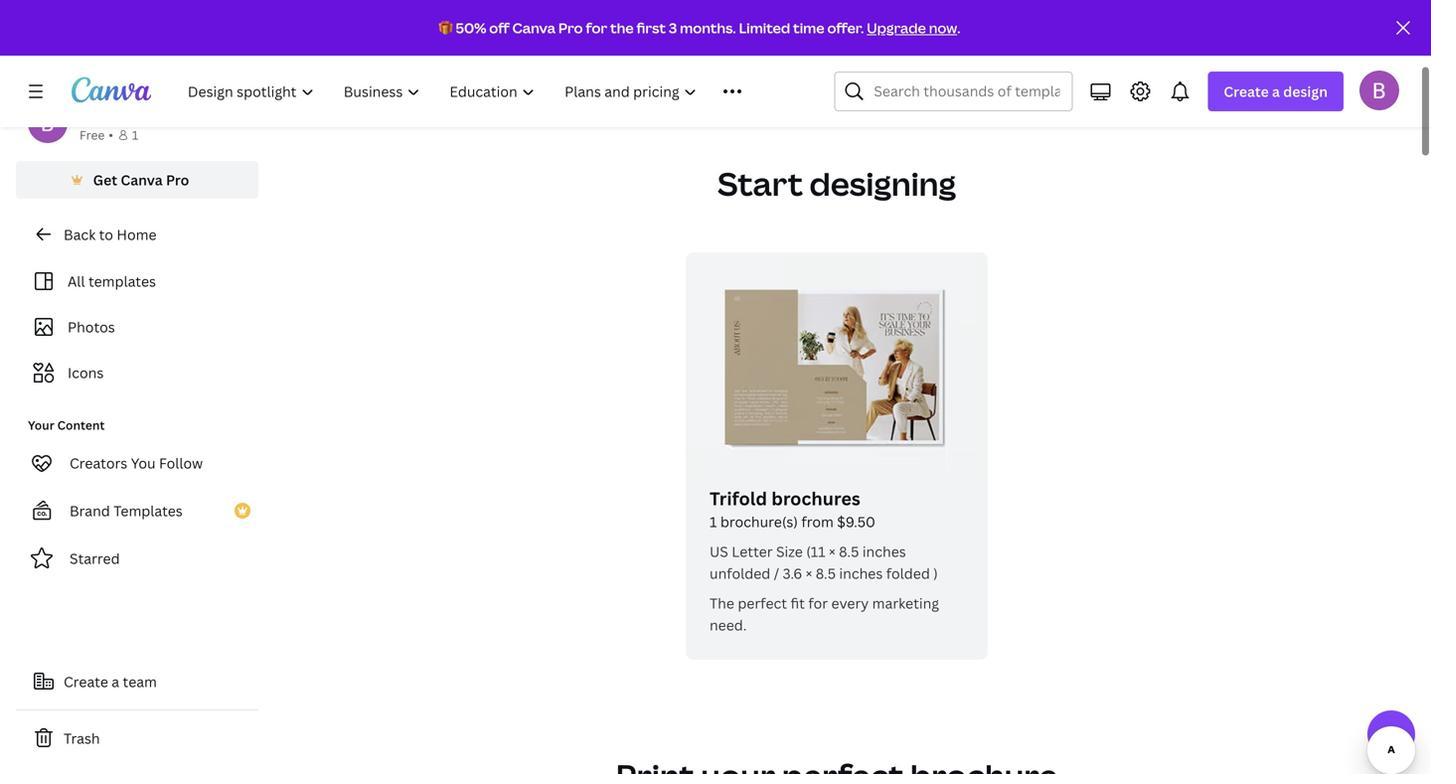 Task type: describe. For each thing, give the bounding box(es) containing it.
trifold brochures 1 brochure(s) from $9.50
[[710, 487, 876, 531]]

create a design
[[1224, 82, 1328, 101]]

home
[[117, 225, 157, 244]]

(11
[[806, 542, 826, 561]]

customize
[[450, 14, 519, 33]]

3.6
[[783, 564, 802, 583]]

brand templates link
[[16, 491, 258, 531]]

shipping
[[1052, 14, 1110, 33]]

first
[[637, 18, 666, 37]]

upgrade
[[867, 18, 926, 37]]

starred
[[70, 549, 120, 568]]

.
[[957, 18, 961, 37]]

0 vertical spatial for
[[586, 18, 607, 37]]

standard
[[987, 14, 1048, 33]]

need.
[[710, 616, 747, 635]]

templates
[[88, 272, 156, 291]]

0 horizontal spatial 8.5
[[816, 564, 836, 583]]

us
[[710, 542, 728, 561]]

guarantee
[[1326, 14, 1395, 33]]

trifold brochures image
[[686, 252, 988, 479]]

trifold
[[710, 487, 767, 511]]

create for create a team
[[64, 672, 108, 691]]

to for easy
[[357, 14, 371, 33]]

start
[[718, 162, 803, 205]]

icons
[[68, 363, 104, 382]]

designing
[[810, 162, 956, 205]]

trifold brochures link
[[710, 487, 964, 511]]

perfect
[[738, 594, 787, 613]]

the
[[710, 594, 734, 613]]

0 vertical spatial 8.5
[[839, 542, 859, 561]]

to for back
[[99, 225, 113, 244]]

back
[[64, 225, 96, 244]]

back to home link
[[16, 215, 258, 254]]

get canva pro
[[93, 170, 189, 189]]

create a team
[[64, 672, 157, 691]]

•
[[109, 127, 113, 143]]

from
[[802, 512, 834, 531]]

$9.50
[[837, 512, 876, 531]]

fit
[[791, 594, 805, 613]]

1 horizontal spatial ×
[[829, 542, 836, 561]]

your
[[28, 417, 54, 433]]

2 and from the left
[[928, 14, 954, 33]]

starred link
[[16, 539, 258, 579]]

trash
[[64, 729, 100, 748]]

1 and from the left
[[421, 14, 446, 33]]

50%
[[456, 18, 487, 37]]

brochure(s)
[[721, 512, 798, 531]]

now
[[929, 18, 957, 37]]

content
[[57, 417, 105, 433]]

create a design button
[[1208, 72, 1344, 111]]

customer
[[1184, 14, 1250, 33]]

every
[[832, 594, 869, 613]]

all templates
[[68, 272, 156, 291]]

all templates link
[[28, 262, 247, 300]]

create a team button
[[16, 662, 258, 702]]

3
[[669, 18, 677, 37]]

design
[[1284, 82, 1328, 101]]



Task type: locate. For each thing, give the bounding box(es) containing it.
a left design
[[1272, 82, 1280, 101]]

and left .
[[928, 14, 954, 33]]

1 right •
[[132, 127, 138, 143]]

brand templates
[[70, 501, 183, 520]]

)
[[934, 564, 938, 583]]

customer happiness guarantee
[[1184, 14, 1395, 33]]

get
[[93, 170, 117, 189]]

the
[[610, 18, 634, 37]]

0 vertical spatial canva
[[512, 18, 556, 37]]

brochures
[[772, 487, 861, 511]]

0 horizontal spatial a
[[112, 672, 119, 691]]

icons link
[[28, 354, 247, 392]]

0 vertical spatial to
[[357, 14, 371, 33]]

to right back
[[99, 225, 113, 244]]

0 horizontal spatial canva
[[121, 170, 163, 189]]

0 horizontal spatial pro
[[166, 170, 189, 189]]

happiness
[[1254, 14, 1323, 33]]

pro left the
[[559, 18, 583, 37]]

pro inside the get canva pro button
[[166, 170, 189, 189]]

creators you follow link
[[16, 443, 258, 483]]

marketing
[[872, 594, 939, 613]]

create left design
[[1224, 82, 1269, 101]]

a for design
[[1272, 82, 1280, 101]]

fast
[[897, 14, 925, 33]]

1 horizontal spatial canva
[[512, 18, 556, 37]]

easy to create and customize
[[322, 14, 519, 33]]

create inside dropdown button
[[1224, 82, 1269, 101]]

1 horizontal spatial for
[[808, 594, 828, 613]]

a
[[1272, 82, 1280, 101], [112, 672, 119, 691]]

pro
[[559, 18, 583, 37], [166, 170, 189, 189]]

and
[[421, 14, 446, 33], [928, 14, 954, 33]]

1 vertical spatial a
[[112, 672, 119, 691]]

to right easy
[[357, 14, 371, 33]]

quality
[[749, 13, 797, 32]]

0 horizontal spatial to
[[99, 225, 113, 244]]

team
[[123, 672, 157, 691]]

0 horizontal spatial create
[[64, 672, 108, 691]]

a left team
[[112, 672, 119, 691]]

fast and free standard shipping
[[897, 14, 1110, 33]]

🎁 50% off canva pro for the first 3 months. limited time offer. upgrade now .
[[439, 18, 961, 37]]

× right (11
[[829, 542, 836, 561]]

unfolded
[[710, 564, 771, 583]]

brand
[[70, 501, 110, 520]]

0 vertical spatial ×
[[829, 542, 836, 561]]

folded
[[886, 564, 930, 583]]

a inside button
[[112, 672, 119, 691]]

for inside the perfect fit for every marketing need.
[[808, 594, 828, 613]]

create inside button
[[64, 672, 108, 691]]

0 horizontal spatial 1
[[132, 127, 138, 143]]

🎁
[[439, 18, 453, 37]]

upgrade now button
[[867, 18, 957, 37]]

inches up every
[[839, 564, 883, 583]]

0 vertical spatial pro
[[559, 18, 583, 37]]

1 up us
[[710, 512, 717, 531]]

inches up folded on the bottom right of page
[[863, 542, 906, 561]]

all
[[68, 272, 85, 291]]

8.5
[[839, 542, 859, 561], [816, 564, 836, 583]]

eco-conscious, high-quality prints
[[609, 13, 797, 54]]

1 vertical spatial for
[[808, 594, 828, 613]]

prints
[[609, 35, 649, 54]]

canva
[[512, 18, 556, 37], [121, 170, 163, 189]]

×
[[829, 542, 836, 561], [806, 564, 812, 583]]

1 vertical spatial inches
[[839, 564, 883, 583]]

8.5 down $9.50
[[839, 542, 859, 561]]

for left the
[[586, 18, 607, 37]]

limited
[[739, 18, 790, 37]]

us letter size (11 × 8.5 inches unfolded / 3.6 × 8.5 inches folded )
[[710, 542, 938, 583]]

high-
[[715, 13, 749, 32]]

1 vertical spatial 8.5
[[816, 564, 836, 583]]

1 horizontal spatial create
[[1224, 82, 1269, 101]]

bob builder image
[[1360, 70, 1400, 110]]

off
[[489, 18, 510, 37]]

canva inside button
[[121, 170, 163, 189]]

and right create at the left of page
[[421, 14, 446, 33]]

top level navigation element
[[175, 72, 787, 111], [175, 72, 787, 111]]

1 vertical spatial ×
[[806, 564, 812, 583]]

offer.
[[827, 18, 864, 37]]

to
[[357, 14, 371, 33], [99, 225, 113, 244]]

for right fit
[[808, 594, 828, 613]]

1 vertical spatial 1
[[710, 512, 717, 531]]

1 horizontal spatial 1
[[710, 512, 717, 531]]

× right 3.6
[[806, 564, 812, 583]]

get canva pro button
[[16, 161, 258, 199]]

create left team
[[64, 672, 108, 691]]

canva right off
[[512, 18, 556, 37]]

follow
[[159, 454, 203, 473]]

back to home
[[64, 225, 157, 244]]

0 horizontal spatial and
[[421, 14, 446, 33]]

/
[[774, 564, 779, 583]]

trash link
[[16, 719, 258, 758]]

create
[[374, 14, 417, 33]]

0 horizontal spatial ×
[[806, 564, 812, 583]]

months.
[[680, 18, 736, 37]]

conscious,
[[640, 13, 712, 32]]

size
[[776, 542, 803, 561]]

1 inside trifold brochures 1 brochure(s) from $9.50
[[710, 512, 717, 531]]

1 vertical spatial pro
[[166, 170, 189, 189]]

0 vertical spatial 1
[[132, 127, 138, 143]]

1 vertical spatial create
[[64, 672, 108, 691]]

create for create a design
[[1224, 82, 1269, 101]]

start designing
[[718, 162, 956, 205]]

Search search field
[[874, 73, 1060, 110]]

easy
[[322, 14, 353, 33]]

1
[[132, 127, 138, 143], [710, 512, 717, 531]]

create
[[1224, 82, 1269, 101], [64, 672, 108, 691]]

to inside back to home link
[[99, 225, 113, 244]]

0 vertical spatial a
[[1272, 82, 1280, 101]]

creators
[[70, 454, 128, 473]]

0 vertical spatial inches
[[863, 542, 906, 561]]

free •
[[80, 127, 113, 143]]

eco-
[[609, 13, 640, 32]]

the perfect fit for every marketing need.
[[710, 594, 939, 635]]

you
[[131, 454, 156, 473]]

your content
[[28, 417, 105, 433]]

1 vertical spatial canva
[[121, 170, 163, 189]]

None search field
[[834, 72, 1073, 111]]

1 horizontal spatial a
[[1272, 82, 1280, 101]]

0 horizontal spatial for
[[586, 18, 607, 37]]

a for team
[[112, 672, 119, 691]]

1 vertical spatial to
[[99, 225, 113, 244]]

free
[[957, 14, 984, 33]]

creators you follow
[[70, 454, 203, 473]]

inches
[[863, 542, 906, 561], [839, 564, 883, 583]]

free
[[80, 127, 105, 143]]

photos link
[[28, 308, 247, 346]]

pro up back to home link
[[166, 170, 189, 189]]

8.5 down (11
[[816, 564, 836, 583]]

templates
[[114, 501, 183, 520]]

1 horizontal spatial to
[[357, 14, 371, 33]]

a inside dropdown button
[[1272, 82, 1280, 101]]

letter
[[732, 542, 773, 561]]

0 vertical spatial create
[[1224, 82, 1269, 101]]

for
[[586, 18, 607, 37], [808, 594, 828, 613]]

1 horizontal spatial 8.5
[[839, 542, 859, 561]]

time
[[793, 18, 825, 37]]

1 horizontal spatial and
[[928, 14, 954, 33]]

photos
[[68, 318, 115, 336]]

1 horizontal spatial pro
[[559, 18, 583, 37]]

canva right get
[[121, 170, 163, 189]]



Task type: vqa. For each thing, say whether or not it's contained in the screenshot.
BRAND
yes



